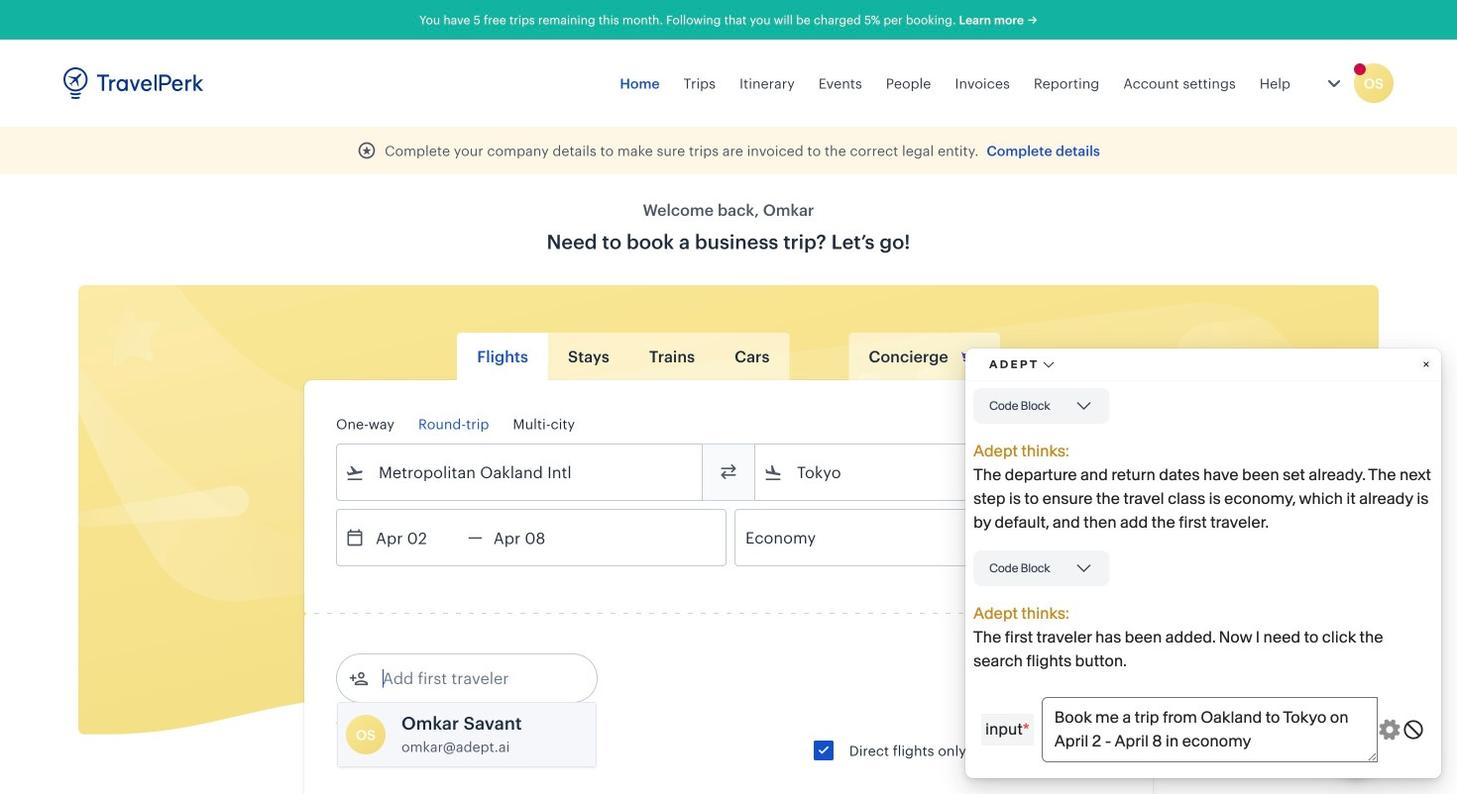 Task type: locate. For each thing, give the bounding box(es) containing it.
To search field
[[783, 457, 1094, 489]]

Return text field
[[482, 510, 586, 566]]



Task type: describe. For each thing, give the bounding box(es) containing it.
From search field
[[365, 457, 676, 489]]

Depart text field
[[365, 510, 468, 566]]

Add first traveler search field
[[369, 663, 575, 695]]



